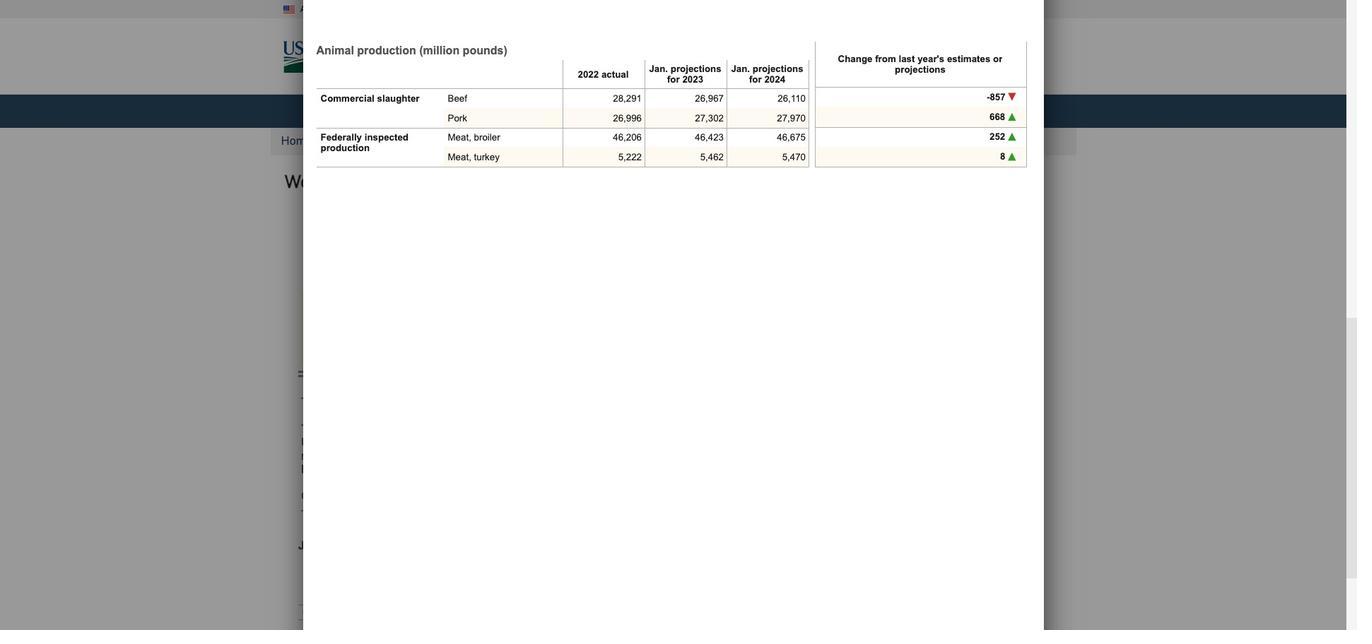Task type: describe. For each thing, give the bounding box(es) containing it.
animal production ( million pounds )
[[316, 44, 508, 56]]

Commercial slaughter, Attribute Sentence case. Press Space to toggle selection. Press Escape to go back to the left margin. Use arrow keys to navigate headers text field
[[316, 88, 444, 128]]

0 horizontal spatial marks. press enter to open the view data window.. use arrow keys to navigate data visualization elements. image
[[563, 88, 809, 168]]

Change from last year's estimates or projections, Animal difference title. Press Space to toggle selection. Press Escape to go back to the left margin. Use arrow keys to navigate headers text field
[[815, 42, 1027, 87]]

(
[[420, 44, 423, 56]]

pounds
[[463, 44, 504, 56]]

Jan. projections for 2023, Month labels June version. Press Space to toggle selection. Press Escape to go back to the left margin. Use arrow keys to navigate headers text field
[[645, 60, 727, 88]]

Pork, Commodity Sentence case label. Press Space to toggle selection. Press Escape to go back to the left margin. Use arrow keys to navigate headers text field
[[444, 108, 563, 128]]

million
[[423, 44, 460, 56]]

2022 actual, Month labels June version. Press Space to toggle selection. Press Escape to go back to the left margin. Use arrow keys to navigate headers text field
[[563, 60, 645, 88]]

)
[[504, 44, 508, 56]]

Meat, broiler, Commodity Sentence case label. Press Space to toggle selection. Press Escape to go back to the left margin. Use arrow keys to navigate headers text field
[[444, 128, 563, 147]]

production
[[357, 44, 416, 56]]



Task type: locate. For each thing, give the bounding box(es) containing it.
Jan. projections for 2024, Month labels June version. Press Space to toggle selection. Press Escape to go back to the left margin. Use arrow keys to navigate headers text field
[[727, 60, 809, 88]]

animal
[[316, 44, 354, 56]]

Federally inspected production, Attribute Sentence case. Press Space to toggle selection. Press Escape to go back to the left margin. Use arrow keys to navigate headers text field
[[316, 128, 444, 167]]

marks. press enter to open the view data window.. use arrow keys to navigate data visualization elements. image
[[815, 87, 1027, 168], [563, 88, 809, 168]]

Meat, turkey, Commodity Sentence case label. Press Space to toggle selection. Press Escape to go back to the left margin. Use arrow keys to navigate headers text field
[[444, 147, 563, 167]]

1 horizontal spatial marks. press enter to open the view data window.. use arrow keys to navigate data visualization elements. image
[[815, 87, 1027, 168]]

Beef, Commodity Sentence case label. Press Space to toggle selection. Press Escape to go back to the left margin. Use arrow keys to navigate headers text field
[[444, 88, 563, 108]]



Task type: vqa. For each thing, say whether or not it's contained in the screenshot.
the Jan. projections for 2024, Month labels June version. Press Space to toggle selection. Press Escape to go back to the left margin. Use arrow keys to navigate headers text field
yes



